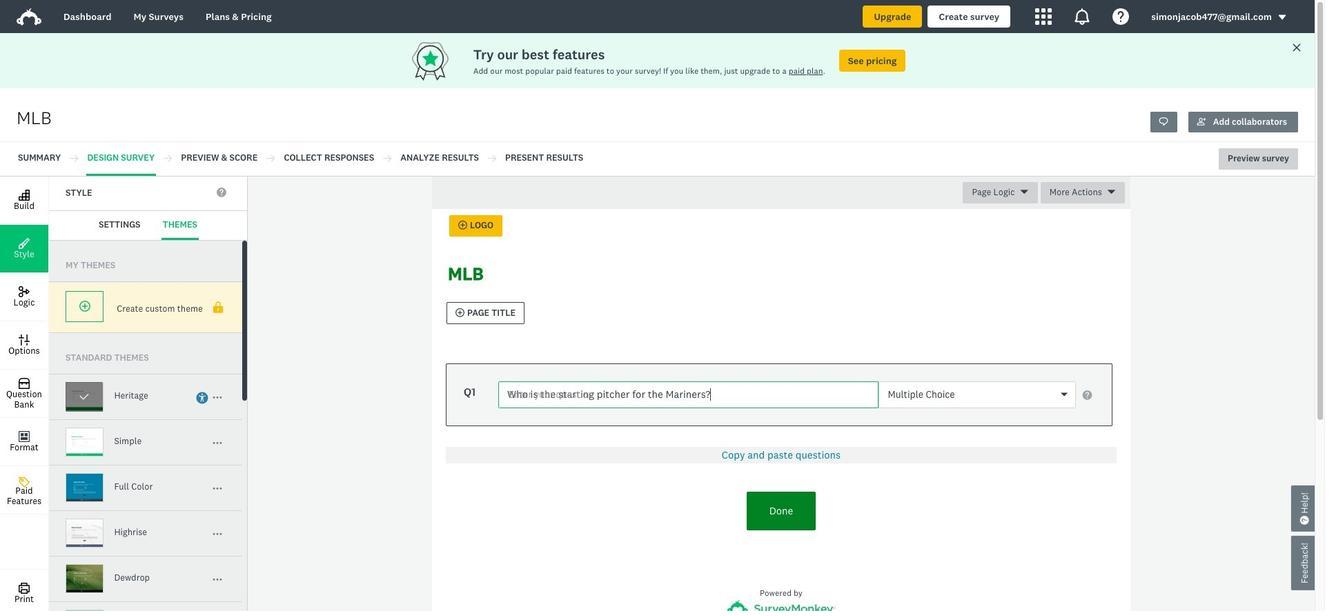 Task type: describe. For each thing, give the bounding box(es) containing it.
surveymonkey image
[[727, 601, 836, 612]]

surveymonkey logo image
[[17, 8, 41, 26]]



Task type: vqa. For each thing, say whether or not it's contained in the screenshot.
rewards image
yes



Task type: locate. For each thing, give the bounding box(es) containing it.
1 products icon image from the left
[[1036, 8, 1052, 25]]

2 products icon image from the left
[[1074, 8, 1091, 25]]

0 horizontal spatial products icon image
[[1036, 8, 1052, 25]]

products icon image
[[1036, 8, 1052, 25], [1074, 8, 1091, 25]]

help icon image
[[1113, 8, 1129, 25]]

rewards image
[[409, 38, 473, 83]]

dropdown arrow image
[[1278, 13, 1287, 22]]

1 horizontal spatial products icon image
[[1074, 8, 1091, 25]]



